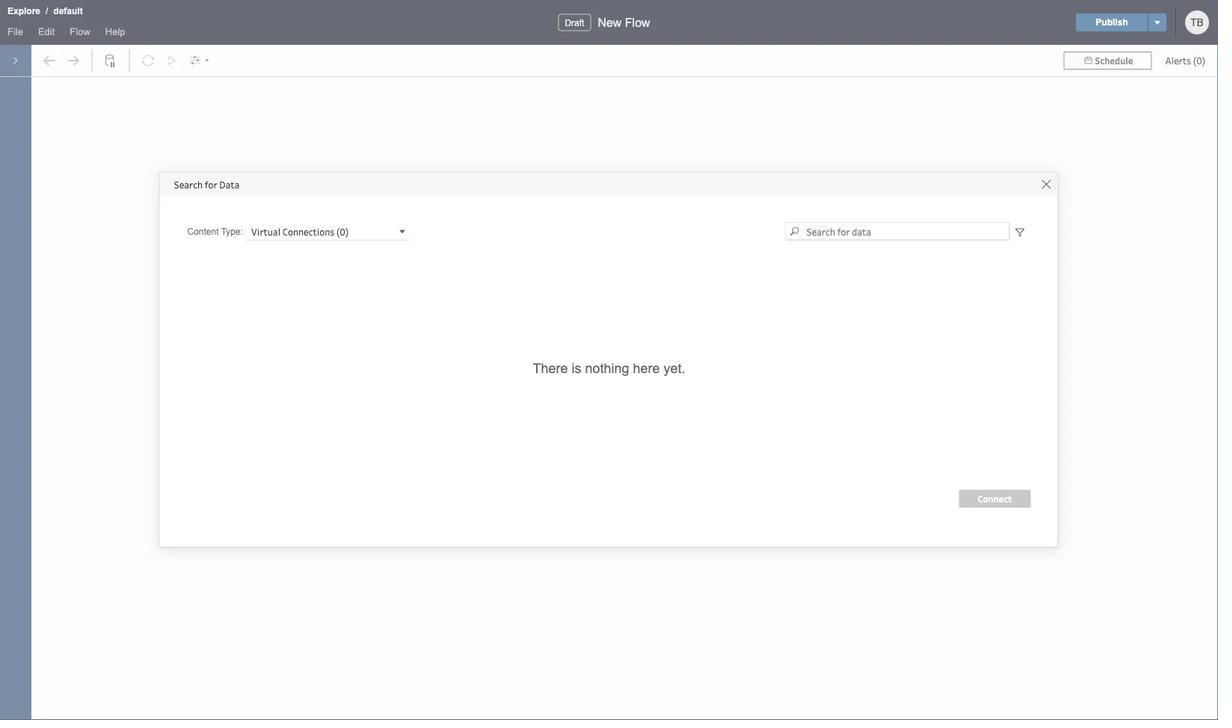 Task type: vqa. For each thing, say whether or not it's contained in the screenshot.
default link
yes



Task type: describe. For each thing, give the bounding box(es) containing it.
1 horizontal spatial flow
[[625, 16, 650, 29]]

tb button
[[1185, 10, 1209, 34]]

edit button
[[31, 23, 62, 45]]

/
[[46, 6, 48, 16]]

explore / default
[[7, 6, 83, 16]]

data
[[219, 178, 240, 190]]

nothing
[[585, 360, 629, 376]]

flow inside popup button
[[70, 26, 90, 37]]

flow button
[[62, 23, 98, 45]]

alerts (0)
[[1165, 54, 1205, 67]]

content type:
[[187, 226, 243, 236]]

add an output step to run the flow image
[[161, 49, 183, 72]]

alerts
[[1165, 54, 1191, 67]]

schedule
[[1095, 55, 1133, 67]]

default
[[53, 6, 83, 16]]

virtual connections (0)
[[251, 225, 349, 238]]

no refreshes available image
[[137, 49, 159, 72]]

type:
[[221, 226, 243, 236]]

default link
[[53, 4, 84, 19]]

edit
[[38, 26, 55, 37]]

(0) inside dropdown button
[[337, 225, 349, 238]]

virtual connections (0) button
[[245, 222, 410, 240]]

search
[[174, 178, 203, 190]]

connections
[[282, 225, 335, 238]]

there is nothing here yet.
[[533, 360, 685, 376]]

new
[[598, 16, 622, 29]]



Task type: locate. For each thing, give the bounding box(es) containing it.
help button
[[98, 23, 133, 45]]

0 vertical spatial (0)
[[1193, 54, 1205, 67]]

1 vertical spatial (0)
[[337, 225, 349, 238]]

flow right new
[[625, 16, 650, 29]]

flow
[[625, 16, 650, 29], [70, 26, 90, 37]]

publish
[[1096, 17, 1128, 27]]

Search text field
[[786, 222, 1010, 240]]

(0) right alerts
[[1193, 54, 1205, 67]]

publish button
[[1076, 13, 1148, 31]]

there
[[533, 360, 568, 376]]

search for data
[[174, 178, 240, 190]]

(0)
[[1193, 54, 1205, 67], [337, 225, 349, 238]]

schedule button
[[1064, 52, 1152, 70]]

undo image
[[38, 49, 61, 72]]

virtual
[[251, 225, 281, 238]]

0 horizontal spatial flow
[[70, 26, 90, 37]]

flow down default link
[[70, 26, 90, 37]]

0 horizontal spatial (0)
[[337, 225, 349, 238]]

(0) right the connections
[[337, 225, 349, 238]]

1 horizontal spatial (0)
[[1193, 54, 1205, 67]]

tb
[[1190, 16, 1204, 28]]

file
[[7, 26, 23, 37]]

explore link
[[7, 4, 41, 19]]

for
[[205, 178, 217, 190]]

content
[[187, 226, 219, 236]]

connect button
[[959, 490, 1031, 508]]

help
[[105, 26, 125, 37]]

draft
[[565, 18, 584, 28]]

yet.
[[664, 360, 685, 376]]

file button
[[0, 23, 31, 45]]

redo image
[[62, 49, 84, 72]]

search for data dialog
[[160, 173, 1058, 547]]

here
[[633, 360, 660, 376]]

explore
[[7, 6, 40, 16]]

connect
[[978, 493, 1012, 505]]

is
[[572, 360, 581, 376]]

new flow
[[598, 16, 650, 29]]



